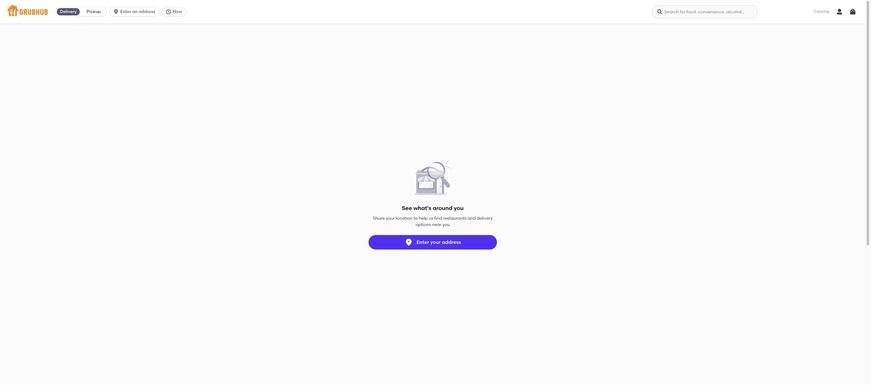 Task type: locate. For each thing, give the bounding box(es) containing it.
us
[[429, 216, 433, 221]]

you up restaurants
[[454, 205, 464, 212]]

your inside share your location to help us find restaurants and delivery options near you
[[386, 216, 395, 221]]

0 horizontal spatial svg image
[[113, 9, 119, 15]]

0 horizontal spatial you
[[442, 222, 450, 227]]

0 vertical spatial you
[[454, 205, 464, 212]]

1 vertical spatial your
[[430, 240, 441, 245]]

enter right position icon
[[417, 240, 429, 245]]

svg image
[[849, 8, 857, 15], [113, 9, 119, 15], [166, 9, 172, 15]]

2 horizontal spatial svg image
[[849, 8, 857, 15]]

1 vertical spatial address
[[442, 240, 461, 245]]

your for enter
[[430, 240, 441, 245]]

1 horizontal spatial svg image
[[166, 9, 172, 15]]

enter left an
[[120, 9, 131, 14]]

0 horizontal spatial address
[[139, 9, 155, 14]]

enter your address
[[417, 240, 461, 245]]

your
[[386, 216, 395, 221], [430, 240, 441, 245]]

your down near
[[430, 240, 441, 245]]

pickup button
[[81, 7, 106, 17]]

0 horizontal spatial enter
[[120, 9, 131, 14]]

you inside share your location to help us find restaurants and delivery options near you
[[442, 222, 450, 227]]

position icon image
[[405, 238, 413, 247]]

around
[[433, 205, 453, 212]]

you
[[454, 205, 464, 212], [442, 222, 450, 227]]

1 horizontal spatial enter
[[417, 240, 429, 245]]

enter an address button
[[109, 7, 162, 17]]

svg image inside the now button
[[166, 9, 172, 15]]

what's
[[413, 205, 431, 212]]

address
[[139, 9, 155, 14], [442, 240, 461, 245]]

0 horizontal spatial your
[[386, 216, 395, 221]]

your right share
[[386, 216, 395, 221]]

0 vertical spatial enter
[[120, 9, 131, 14]]

svg image inside enter an address button
[[113, 9, 119, 15]]

1 vertical spatial enter
[[417, 240, 429, 245]]

help
[[419, 216, 428, 221]]

you right near
[[442, 222, 450, 227]]

1 horizontal spatial address
[[442, 240, 461, 245]]

enter
[[120, 9, 131, 14], [417, 240, 429, 245]]

address inside the main navigation navigation
[[139, 9, 155, 14]]

delivery
[[477, 216, 493, 221]]

delivery button
[[56, 7, 81, 17]]

1 vertical spatial you
[[442, 222, 450, 227]]

0 vertical spatial your
[[386, 216, 395, 221]]

delivery
[[60, 9, 77, 14]]

1 horizontal spatial your
[[430, 240, 441, 245]]

0 horizontal spatial svg image
[[657, 9, 663, 15]]

0 vertical spatial address
[[139, 9, 155, 14]]

address down restaurants
[[442, 240, 461, 245]]

svg image
[[836, 8, 843, 15], [657, 9, 663, 15]]

enter inside the main navigation navigation
[[120, 9, 131, 14]]

your inside button
[[430, 240, 441, 245]]

address right an
[[139, 9, 155, 14]]

now
[[173, 9, 182, 14]]

restaurants
[[443, 216, 467, 221]]



Task type: describe. For each thing, give the bounding box(es) containing it.
near
[[432, 222, 441, 227]]

enter an address
[[120, 9, 155, 14]]

address for enter an address
[[139, 9, 155, 14]]

now button
[[162, 7, 189, 17]]

find
[[434, 216, 442, 221]]

address for enter your address
[[442, 240, 461, 245]]

1 horizontal spatial you
[[454, 205, 464, 212]]

pickup
[[87, 9, 101, 14]]

catering
[[814, 9, 829, 14]]

share your location to help us find restaurants and delivery options near you
[[373, 216, 493, 227]]

svg image for now
[[166, 9, 172, 15]]

1 horizontal spatial svg image
[[836, 8, 843, 15]]

enter your address button
[[369, 235, 497, 250]]

svg image for enter an address
[[113, 9, 119, 15]]

Search for food, convenience, alcohol... search field
[[652, 5, 758, 18]]

see
[[402, 205, 412, 212]]

share
[[373, 216, 385, 221]]

main navigation navigation
[[0, 0, 866, 24]]

options
[[416, 222, 431, 227]]

see what's around you
[[402, 205, 464, 212]]

catering button
[[810, 5, 834, 19]]

enter for enter an address
[[120, 9, 131, 14]]

location
[[396, 216, 413, 221]]

your for share
[[386, 216, 395, 221]]

and
[[468, 216, 476, 221]]

an
[[132, 9, 138, 14]]

enter for enter your address
[[417, 240, 429, 245]]

to
[[414, 216, 418, 221]]



Task type: vqa. For each thing, say whether or not it's contained in the screenshot.
Near
yes



